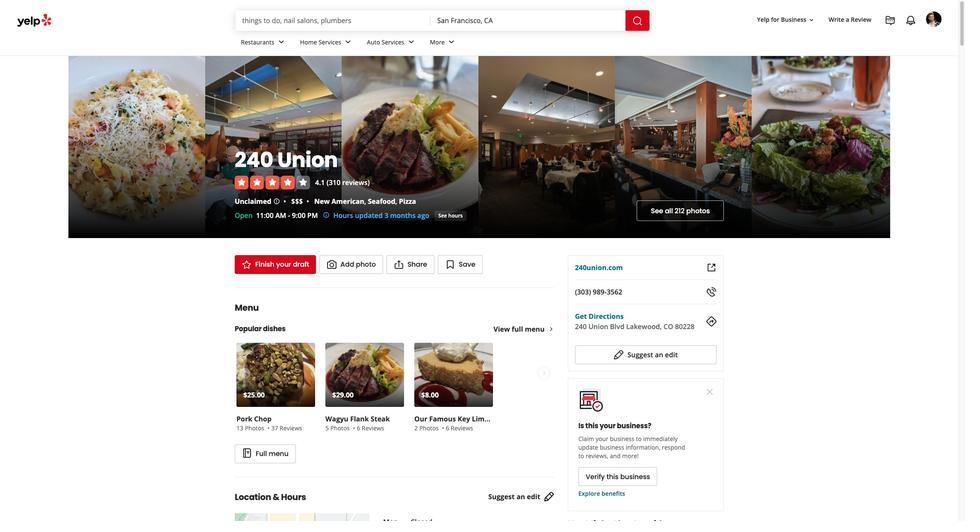 Task type: describe. For each thing, give the bounding box(es) containing it.
6 reviews for key
[[446, 424, 473, 433]]

suggest an edit inside location & hours element
[[489, 493, 541, 502]]

(310 reviews) link
[[327, 178, 370, 187]]

key
[[458, 415, 470, 424]]

open
[[235, 211, 253, 220]]

location
[[235, 492, 271, 504]]

2 vertical spatial business
[[621, 472, 650, 482]]

verify this business link
[[579, 468, 658, 486]]

hours inside info alert
[[333, 211, 353, 220]]

review
[[851, 16, 872, 24]]

0 vertical spatial union
[[278, 146, 338, 175]]

close image
[[705, 387, 715, 397]]

map image
[[235, 514, 370, 522]]

an inside suggest an edit link
[[517, 493, 525, 502]]

business?
[[617, 421, 652, 431]]

reviews for flank
[[362, 424, 384, 433]]

famous
[[429, 415, 456, 424]]

wagyu
[[326, 415, 349, 424]]

view full menu
[[494, 325, 545, 334]]

more!
[[622, 452, 639, 460]]

auto
[[367, 38, 380, 46]]

0 vertical spatial menu
[[525, 325, 545, 334]]

is
[[579, 421, 584, 431]]

business
[[781, 16, 807, 24]]

dishes
[[263, 324, 286, 334]]

suggest an edit inside button
[[628, 350, 678, 360]]

this for your
[[586, 421, 599, 431]]

photos
[[687, 206, 710, 216]]

reviews for famous
[[451, 424, 473, 433]]

home services link
[[293, 31, 360, 56]]

24 share v2 image
[[394, 260, 404, 270]]

suggest an edit button
[[575, 346, 717, 365]]

previous image
[[240, 368, 250, 379]]

yelp
[[758, 16, 770, 24]]

4.1 (310 reviews)
[[315, 178, 370, 187]]

24 pencil v2 image
[[544, 492, 554, 502]]

full menu link
[[235, 445, 296, 464]]

new american , seafood , pizza
[[314, 197, 416, 206]]

home
[[300, 38, 317, 46]]

verify
[[586, 472, 605, 482]]

popular
[[235, 324, 262, 334]]

pm
[[308, 211, 318, 220]]

13
[[237, 424, 243, 433]]

24 chevron down v2 image for home services
[[343, 37, 353, 47]]

share button
[[387, 255, 435, 274]]

$25.00
[[243, 391, 265, 400]]

9:00
[[292, 211, 306, 220]]

1 , from the left
[[365, 197, 366, 206]]

home services
[[300, 38, 341, 46]]

6 for famous
[[446, 424, 449, 433]]

claim
[[579, 435, 594, 443]]

new american link
[[314, 197, 365, 206]]

2 vertical spatial your
[[596, 435, 609, 443]]

our famous key lime pie 2 photos
[[415, 415, 501, 433]]

0 vertical spatial to
[[636, 435, 642, 443]]

verify this business
[[586, 472, 650, 482]]

5
[[326, 424, 329, 433]]

24 phone v2 image
[[707, 287, 717, 297]]

for
[[771, 16, 780, 24]]

a
[[846, 16, 850, 24]]

4.1 star rating image
[[235, 176, 310, 190]]

restaurants link
[[234, 31, 293, 56]]

add photo
[[341, 260, 376, 270]]

240union.com link
[[575, 263, 623, 273]]

edit inside suggest an edit button
[[665, 350, 678, 360]]

write a review
[[829, 16, 872, 24]]

photo of 240 union - lakewood, co, us. radicchio salad image
[[752, 56, 904, 238]]

0 horizontal spatial to
[[579, 452, 584, 460]]

&
[[273, 492, 280, 504]]

vanilla i. image
[[927, 12, 942, 27]]

popular dishes
[[235, 324, 286, 334]]

lime
[[472, 415, 489, 424]]

240union.com
[[575, 263, 623, 273]]

24 star v2 image
[[242, 260, 252, 270]]

hours
[[449, 212, 463, 219]]

4.1
[[315, 178, 325, 187]]

next image
[[539, 368, 549, 379]]

$29.00
[[332, 391, 354, 400]]

updated
[[355, 211, 383, 220]]

see hours link
[[435, 211, 467, 221]]

16 info v2 image
[[323, 212, 330, 219]]

restaurants
[[241, 38, 275, 46]]

and
[[610, 452, 621, 460]]

our famous key lime pie image
[[415, 343, 493, 407]]

212
[[675, 206, 685, 216]]

information,
[[626, 444, 661, 452]]

business categories element
[[234, 31, 942, 56]]

ago
[[418, 211, 430, 220]]

photo
[[356, 260, 376, 270]]

unclaimed
[[235, 197, 271, 206]]

yelp for business button
[[754, 12, 819, 28]]

more
[[430, 38, 445, 46]]

your inside the finish your draft link
[[276, 260, 291, 270]]

3562
[[607, 288, 623, 297]]

search image
[[633, 16, 643, 26]]

respond
[[662, 444, 686, 452]]

notifications image
[[906, 15, 916, 26]]

photos inside our famous key lime pie 2 photos
[[420, 424, 439, 433]]

get
[[575, 312, 587, 321]]

things to do, nail salons, plumbers text field
[[236, 10, 431, 31]]

16 chevron down v2 image
[[809, 17, 815, 23]]

pizza link
[[399, 197, 416, 206]]

share
[[408, 260, 427, 270]]

full
[[512, 325, 523, 334]]

seafood link
[[368, 197, 396, 206]]



Task type: vqa. For each thing, say whether or not it's contained in the screenshot.
'Device support or repair'
no



Task type: locate. For each thing, give the bounding box(es) containing it.
an inside suggest an edit button
[[655, 350, 664, 360]]

24 chevron down v2 image right more
[[447, 37, 457, 47]]

auto services
[[367, 38, 405, 46]]

services for home services
[[319, 38, 341, 46]]

services left 24 chevron down v2 image
[[382, 38, 405, 46]]

union inside get directions 240 union blvd lakewood, co 80228
[[589, 322, 609, 332]]

3
[[385, 211, 389, 220]]

yelp for business
[[758, 16, 807, 24]]

american
[[332, 197, 365, 206]]

your right claim
[[596, 435, 609, 443]]

0 horizontal spatial 24 chevron down v2 image
[[276, 37, 287, 47]]

1 horizontal spatial menu
[[525, 325, 545, 334]]

union
[[278, 146, 338, 175], [589, 322, 609, 332]]

1 vertical spatial to
[[579, 452, 584, 460]]

240 up 4.1 star rating 'image'
[[235, 146, 273, 175]]

pork chop 13 photos
[[237, 415, 272, 433]]

1 vertical spatial menu
[[269, 449, 289, 459]]

see hours
[[439, 212, 463, 219]]

24 save outline v2 image
[[445, 260, 456, 270]]

1 vertical spatial your
[[600, 421, 616, 431]]

edit
[[665, 350, 678, 360], [527, 493, 541, 502]]

services
[[319, 38, 341, 46], [382, 38, 405, 46]]

2 6 reviews from the left
[[446, 424, 473, 433]]

989-
[[593, 288, 607, 297]]

services for auto services
[[382, 38, 405, 46]]

suggest an edit down lakewood,
[[628, 350, 678, 360]]

24 chevron down v2 image right the 'restaurants'
[[276, 37, 287, 47]]

photo of 240 union - lakewood, co, us. main dining image
[[205, 56, 342, 238]]

explore benefits link
[[579, 490, 626, 498]]

1 horizontal spatial ,
[[396, 197, 397, 206]]

0 vertical spatial this
[[586, 421, 599, 431]]

(310
[[327, 178, 341, 187]]

1 horizontal spatial an
[[655, 350, 664, 360]]

24 directions v2 image
[[707, 317, 717, 327]]

see all 212 photos link
[[637, 201, 724, 221]]

save
[[459, 260, 476, 270]]

6 down flank
[[357, 424, 360, 433]]

reviews right 37
[[280, 424, 302, 433]]

add photo link
[[320, 255, 383, 274]]

$8.00
[[421, 391, 439, 400]]

1 vertical spatial edit
[[527, 493, 541, 502]]

is this your business? claim your business to immediately update business information, respond to reviews, and more!
[[579, 421, 686, 460]]

finish your draft link
[[235, 255, 316, 274]]

0 vertical spatial 240
[[235, 146, 273, 175]]

1 vertical spatial business
[[600, 444, 625, 452]]

1 vertical spatial 240
[[575, 322, 587, 332]]

0 horizontal spatial see
[[439, 212, 447, 219]]

open 11:00 am - 9:00 pm
[[235, 211, 318, 220]]

photos down wagyu
[[331, 424, 350, 433]]

1 none field from the left
[[236, 10, 431, 31]]

1 horizontal spatial 6 reviews
[[446, 424, 473, 433]]

37
[[271, 424, 278, 433]]

$$$
[[291, 197, 303, 206]]

am
[[276, 211, 286, 220]]

this for business
[[607, 472, 619, 482]]

, up updated
[[365, 197, 366, 206]]

this inside is this your business? claim your business to immediately update business information, respond to reviews, and more!
[[586, 421, 599, 431]]

1 horizontal spatial 6
[[446, 424, 449, 433]]

1 horizontal spatial 24 chevron down v2 image
[[343, 37, 353, 47]]

1 photos from the left
[[245, 424, 264, 433]]

get directions 240 union blvd lakewood, co 80228
[[575, 312, 695, 332]]

get directions link
[[575, 312, 624, 321]]

none field things to do, nail salons, plumbers
[[236, 10, 431, 31]]

0 vertical spatial your
[[276, 260, 291, 270]]

1 horizontal spatial union
[[589, 322, 609, 332]]

see inside see hours link
[[439, 212, 447, 219]]

explore benefits
[[579, 490, 626, 498]]

suggest
[[628, 350, 654, 360], [489, 493, 515, 502]]

suggest an edit
[[628, 350, 678, 360], [489, 493, 541, 502]]

business down business?
[[610, 435, 635, 443]]

1 horizontal spatial services
[[382, 38, 405, 46]]

24 menu v2 image
[[242, 449, 252, 459]]

1 horizontal spatial hours
[[333, 211, 353, 220]]

reviews,
[[586, 452, 609, 460]]

to up the information,
[[636, 435, 642, 443]]

this
[[586, 421, 599, 431], [607, 472, 619, 482]]

reviews
[[280, 424, 302, 433], [362, 424, 384, 433], [451, 424, 473, 433]]

view
[[494, 325, 510, 334]]

24 external link v2 image
[[707, 263, 717, 273]]

0 vertical spatial business
[[610, 435, 635, 443]]

seafood
[[368, 197, 396, 206]]

hours right &
[[281, 492, 306, 504]]

0 horizontal spatial services
[[319, 38, 341, 46]]

directions
[[589, 312, 624, 321]]

pork chop image
[[237, 343, 315, 407]]

business
[[610, 435, 635, 443], [600, 444, 625, 452], [621, 472, 650, 482]]

pie
[[491, 415, 501, 424]]

see inside see all 212 photos link
[[651, 206, 664, 216]]

1 horizontal spatial this
[[607, 472, 619, 482]]

1 reviews from the left
[[280, 424, 302, 433]]

none field the 'address, neighborhood, city, state or zip'
[[431, 10, 626, 31]]

see all 212 photos
[[651, 206, 710, 216]]

more link
[[423, 31, 464, 56]]

1 vertical spatial union
[[589, 322, 609, 332]]

,
[[365, 197, 366, 206], [396, 197, 397, 206]]

menu
[[235, 302, 259, 314]]

240 inside get directions 240 union blvd lakewood, co 80228
[[575, 322, 587, 332]]

photos down our
[[420, 424, 439, 433]]

0 horizontal spatial menu
[[269, 449, 289, 459]]

wagyu flank steak image
[[326, 343, 404, 407]]

photo of 240 union - lakewood, co, us. dining area image
[[479, 56, 615, 238]]

steak
[[371, 415, 390, 424]]

user actions element
[[751, 11, 954, 63]]

1 horizontal spatial see
[[651, 206, 664, 216]]

photos inside wagyu flank steak 5 photos
[[331, 424, 350, 433]]

info alert
[[323, 210, 430, 221]]

0 horizontal spatial union
[[278, 146, 338, 175]]

2 photos from the left
[[331, 424, 350, 433]]

2 services from the left
[[382, 38, 405, 46]]

1 horizontal spatial 240
[[575, 322, 587, 332]]

write a review link
[[826, 12, 875, 28]]

37 reviews
[[271, 424, 302, 433]]

None search field
[[236, 10, 650, 31]]

see for see all 212 photos
[[651, 206, 664, 216]]

loading interface... image
[[904, 56, 966, 238]]

240
[[235, 146, 273, 175], [575, 322, 587, 332]]

1 services from the left
[[319, 38, 341, 46]]

edit inside suggest an edit link
[[527, 493, 541, 502]]

0 horizontal spatial ,
[[365, 197, 366, 206]]

2 reviews from the left
[[362, 424, 384, 433]]

6
[[357, 424, 360, 433], [446, 424, 449, 433]]

24 pencil v2 image
[[614, 350, 624, 360]]

location & hours element
[[221, 477, 568, 522]]

photo of 240 union - lakewood, co, us. bar image
[[615, 56, 752, 238]]

0 vertical spatial edit
[[665, 350, 678, 360]]

240 down get
[[575, 322, 587, 332]]

see left all
[[651, 206, 664, 216]]

your left draft
[[276, 260, 291, 270]]

union down get directions 'link'
[[589, 322, 609, 332]]

this up benefits on the right of the page
[[607, 472, 619, 482]]

chop
[[254, 415, 272, 424]]

6 for flank
[[357, 424, 360, 433]]

1 horizontal spatial reviews
[[362, 424, 384, 433]]

24 chevron down v2 image left auto
[[343, 37, 353, 47]]

menu element
[[221, 288, 568, 464]]

24 chevron down v2 image inside the restaurants link
[[276, 37, 287, 47]]

an
[[655, 350, 664, 360], [517, 493, 525, 502]]

1 horizontal spatial photos
[[331, 424, 350, 433]]

1 horizontal spatial suggest an edit
[[628, 350, 678, 360]]

1 vertical spatial this
[[607, 472, 619, 482]]

reviews down steak
[[362, 424, 384, 433]]

see left hours
[[439, 212, 447, 219]]

2 , from the left
[[396, 197, 397, 206]]

0 horizontal spatial 6 reviews
[[357, 424, 384, 433]]

2 6 from the left
[[446, 424, 449, 433]]

blvd
[[610, 322, 625, 332]]

2 horizontal spatial photos
[[420, 424, 439, 433]]

business down more!
[[621, 472, 650, 482]]

24 chevron down v2 image for restaurants
[[276, 37, 287, 47]]

1 vertical spatial suggest an edit
[[489, 493, 541, 502]]

1 6 from the left
[[357, 424, 360, 433]]

edit down co
[[665, 350, 678, 360]]

1 vertical spatial hours
[[281, 492, 306, 504]]

1 6 reviews from the left
[[357, 424, 384, 433]]

photos down chop
[[245, 424, 264, 433]]

0 horizontal spatial suggest
[[489, 493, 515, 502]]

1 vertical spatial an
[[517, 493, 525, 502]]

-
[[288, 211, 290, 220]]

0 vertical spatial hours
[[333, 211, 353, 220]]

our
[[415, 415, 428, 424]]

16 exclamation v2 image
[[273, 198, 280, 205]]

0 horizontal spatial this
[[586, 421, 599, 431]]

0 horizontal spatial reviews
[[280, 424, 302, 433]]

0 horizontal spatial photos
[[245, 424, 264, 433]]

view full menu link
[[494, 325, 554, 334]]

None field
[[236, 10, 431, 31], [431, 10, 626, 31]]

6 down famous
[[446, 424, 449, 433]]

full
[[256, 449, 267, 459]]

reviews down key
[[451, 424, 473, 433]]

3 reviews from the left
[[451, 424, 473, 433]]

0 horizontal spatial hours
[[281, 492, 306, 504]]

0 vertical spatial an
[[655, 350, 664, 360]]

0 horizontal spatial suggest an edit
[[489, 493, 541, 502]]

co
[[664, 322, 674, 332]]

24 chevron down v2 image inside "more" link
[[447, 37, 457, 47]]

1 horizontal spatial edit
[[665, 350, 678, 360]]

reviews for chop
[[280, 424, 302, 433]]

address, neighborhood, city, state or zip text field
[[431, 10, 626, 31]]

reviews)
[[342, 178, 370, 187]]

6 reviews down key
[[446, 424, 473, 433]]

6 reviews for steak
[[357, 424, 384, 433]]

an down lakewood,
[[655, 350, 664, 360]]

write
[[829, 16, 845, 24]]

menu left 14 chevron right outline icon
[[525, 325, 545, 334]]

, left pizza link
[[396, 197, 397, 206]]

1 horizontal spatial to
[[636, 435, 642, 443]]

hours down new american link
[[333, 211, 353, 220]]

this right is
[[586, 421, 599, 431]]

auto services link
[[360, 31, 423, 56]]

suggest an edit left 24 pencil v2 image
[[489, 493, 541, 502]]

suggest inside button
[[628, 350, 654, 360]]

your right is
[[600, 421, 616, 431]]

services right home
[[319, 38, 341, 46]]

24 chevron down v2 image
[[276, 37, 287, 47], [343, 37, 353, 47], [447, 37, 457, 47]]

1 vertical spatial suggest
[[489, 493, 515, 502]]

photo of 240 union - lakewood, co, us. farfalle with lobster, sweet corn, mascarpone, lemon zest and chives image
[[68, 56, 205, 238]]

to down update at the bottom of the page
[[579, 452, 584, 460]]

24 chevron down v2 image inside home services link
[[343, 37, 353, 47]]

union up 4.1
[[278, 146, 338, 175]]

an left 24 pencil v2 image
[[517, 493, 525, 502]]

photo of 240 union - lakewood, co, us. wagyu flank steak  & frites image
[[342, 56, 479, 238]]

0 vertical spatial suggest an edit
[[628, 350, 678, 360]]

suggest inside location & hours element
[[489, 493, 515, 502]]

24 chevron down v2 image for more
[[447, 37, 457, 47]]

24 chevron down v2 image
[[406, 37, 417, 47]]

add
[[341, 260, 354, 270]]

1 horizontal spatial suggest
[[628, 350, 654, 360]]

see for see hours
[[439, 212, 447, 219]]

2 24 chevron down v2 image from the left
[[343, 37, 353, 47]]

0 horizontal spatial an
[[517, 493, 525, 502]]

(303) 989-3562
[[575, 288, 623, 297]]

(303)
[[575, 288, 591, 297]]

months
[[390, 211, 416, 220]]

1 24 chevron down v2 image from the left
[[276, 37, 287, 47]]

projects image
[[886, 15, 896, 26]]

benefits
[[602, 490, 626, 498]]

2 none field from the left
[[431, 10, 626, 31]]

6 reviews down steak
[[357, 424, 384, 433]]

0 horizontal spatial 6
[[357, 424, 360, 433]]

new
[[314, 197, 330, 206]]

6 reviews
[[357, 424, 384, 433], [446, 424, 473, 433]]

photos inside pork chop 13 photos
[[245, 424, 264, 433]]

14 chevron right outline image
[[548, 326, 554, 332]]

business up and
[[600, 444, 625, 452]]

3 photos from the left
[[420, 424, 439, 433]]

240 union
[[235, 146, 338, 175]]

3 24 chevron down v2 image from the left
[[447, 37, 457, 47]]

all
[[665, 206, 673, 216]]

11:00
[[256, 211, 274, 220]]

location & hours
[[235, 492, 306, 504]]

0 horizontal spatial edit
[[527, 493, 541, 502]]

0 horizontal spatial 240
[[235, 146, 273, 175]]

pork
[[237, 415, 252, 424]]

edit left 24 pencil v2 image
[[527, 493, 541, 502]]

24 camera v2 image
[[327, 260, 337, 270]]

menu right full
[[269, 449, 289, 459]]

0 vertical spatial suggest
[[628, 350, 654, 360]]

2 horizontal spatial reviews
[[451, 424, 473, 433]]

photos
[[245, 424, 264, 433], [331, 424, 350, 433], [420, 424, 439, 433]]

2 horizontal spatial 24 chevron down v2 image
[[447, 37, 457, 47]]



